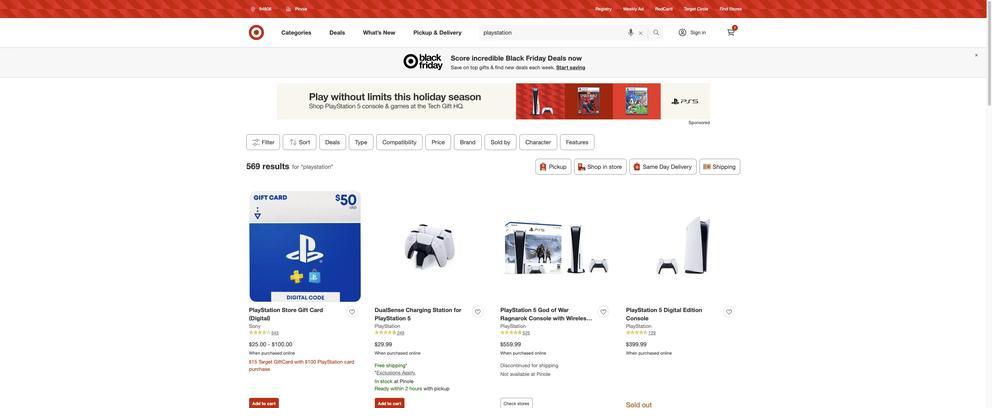 Task type: vqa. For each thing, say whether or not it's contained in the screenshot.
off within the 20% off annie chun's soup & noodle bowls
no



Task type: locate. For each thing, give the bounding box(es) containing it.
0 horizontal spatial pinole
[[295, 6, 307, 12]]

features
[[566, 139, 589, 146]]

0 horizontal spatial in
[[603, 163, 607, 171]]

94806 button
[[246, 3, 279, 16]]

when up $15
[[249, 351, 260, 356]]

online down the 129 link at right
[[660, 351, 672, 356]]

1 vertical spatial with
[[294, 359, 304, 365]]

pickup
[[413, 29, 432, 36], [549, 163, 567, 171]]

for right station
[[454, 307, 461, 314]]

1 horizontal spatial pinole
[[400, 379, 414, 385]]

0 horizontal spatial target
[[259, 359, 272, 365]]

for right results
[[292, 163, 299, 170]]

2 shipping from the left
[[539, 362, 558, 369]]

playstation link
[[375, 323, 400, 330], [500, 323, 526, 330], [626, 323, 652, 330]]

2 horizontal spatial playstation link
[[626, 323, 652, 330]]

console up "129"
[[626, 315, 649, 322]]

1 vertical spatial *
[[375, 370, 376, 376]]

&
[[434, 29, 438, 36], [491, 64, 494, 70]]

(digital)
[[249, 315, 270, 322]]

2 add to cart button from the left
[[375, 398, 404, 408]]

compatibility
[[383, 139, 417, 146]]

to down purchase
[[262, 401, 266, 407]]

character button
[[519, 134, 557, 150]]

purchased down '$29.99'
[[387, 351, 408, 356]]

add to cart for when
[[378, 401, 401, 407]]

stock
[[380, 379, 393, 385]]

at right available at the bottom of the page
[[531, 371, 535, 378]]

add to cart button for -
[[249, 398, 279, 408]]

target circle link
[[684, 6, 708, 12]]

0 horizontal spatial delivery
[[439, 29, 462, 36]]

deals right sort
[[325, 139, 340, 146]]

filter button
[[246, 134, 280, 150]]

pinole up categories link
[[295, 6, 307, 12]]

when inside $559.99 when purchased online
[[500, 351, 512, 356]]

2 vertical spatial deals
[[325, 139, 340, 146]]

2 horizontal spatial 5
[[659, 307, 662, 314]]

store
[[282, 307, 297, 314]]

1 add to cart from the left
[[252, 401, 276, 407]]

1 online from the left
[[283, 351, 295, 356]]

score incredible black friday deals now save on top gifts & find new deals each week. start saving
[[451, 54, 585, 70]]

1 horizontal spatial at
[[531, 371, 535, 378]]

search button
[[650, 25, 667, 42]]

delivery right day
[[671, 163, 692, 171]]

purchased inside $29.99 when purchased online
[[387, 351, 408, 356]]

delivery inside button
[[671, 163, 692, 171]]

online inside $559.99 when purchased online
[[535, 351, 546, 356]]

card
[[344, 359, 354, 365]]

purchased down $399.99
[[639, 351, 659, 356]]

$399.99 when purchased online
[[626, 341, 672, 356]]

online inside $29.99 when purchased online
[[409, 351, 421, 356]]

deals
[[329, 29, 345, 36], [548, 54, 566, 62], [325, 139, 340, 146]]

add to cart button down within
[[375, 398, 404, 408]]

for inside discontinued for shipping not available at pinole
[[532, 362, 538, 369]]

search
[[650, 29, 667, 37]]

playstation link up 249
[[375, 323, 400, 330]]

add to cart for -
[[252, 401, 276, 407]]

dualsense charging station for playstation 5 image
[[375, 191, 486, 302], [375, 191, 486, 302]]

1 to from the left
[[262, 401, 266, 407]]

purchased for $559.99
[[513, 351, 533, 356]]

7
[[734, 26, 736, 30]]

online up the 'apply.'
[[409, 351, 421, 356]]

1 horizontal spatial in
[[702, 29, 706, 35]]

2 vertical spatial pinole
[[400, 379, 414, 385]]

0 vertical spatial with
[[553, 315, 565, 322]]

stores
[[517, 401, 529, 407]]

2 console from the left
[[626, 315, 649, 322]]

console inside the 'playstation 5 digital edition console'
[[626, 315, 649, 322]]

cart for purchased
[[393, 401, 401, 407]]

0 horizontal spatial playstation link
[[375, 323, 400, 330]]

1 vertical spatial target
[[259, 359, 272, 365]]

when down '$29.99'
[[375, 351, 386, 356]]

pickup right new at the top left
[[413, 29, 432, 36]]

start
[[556, 64, 568, 70]]

online up discontinued for shipping not available at pinole
[[535, 351, 546, 356]]

black
[[506, 54, 524, 62]]

4 when from the left
[[626, 351, 637, 356]]

2 horizontal spatial pinole
[[537, 371, 551, 378]]

2 playstation link from the left
[[500, 323, 526, 330]]

of
[[551, 307, 557, 314]]

0 vertical spatial pickup
[[413, 29, 432, 36]]

2 vertical spatial for
[[532, 362, 538, 369]]

deals left what's
[[329, 29, 345, 36]]

2 horizontal spatial with
[[553, 315, 565, 322]]

1 add to cart button from the left
[[249, 398, 279, 408]]

console
[[529, 315, 551, 322], [626, 315, 649, 322]]

console down god
[[529, 315, 551, 322]]

3 when from the left
[[500, 351, 512, 356]]

5 inside the 'playstation 5 digital edition console'
[[659, 307, 662, 314]]

war
[[558, 307, 569, 314]]

ready
[[375, 386, 389, 392]]

2 horizontal spatial for
[[532, 362, 538, 369]]

purchased for $399.99
[[639, 351, 659, 356]]

0 vertical spatial *
[[405, 362, 407, 369]]

add down ready at bottom left
[[378, 401, 386, 407]]

in
[[702, 29, 706, 35], [603, 163, 607, 171]]

deals for deals button on the left top of the page
[[325, 139, 340, 146]]

add down purchase
[[252, 401, 260, 407]]

delivery
[[439, 29, 462, 36], [671, 163, 692, 171]]

1 shipping from the left
[[386, 362, 405, 369]]

same day delivery
[[643, 163, 692, 171]]

2 when from the left
[[375, 351, 386, 356]]

target left circle
[[684, 6, 696, 12]]

to down ready at bottom left
[[387, 401, 392, 407]]

1 horizontal spatial with
[[424, 386, 433, 392]]

playstation link down ragnarok
[[500, 323, 526, 330]]

5 left god
[[533, 307, 536, 314]]

1 horizontal spatial pickup
[[549, 163, 567, 171]]

with right 'hours'
[[424, 386, 433, 392]]

add to cart
[[252, 401, 276, 407], [378, 401, 401, 407]]

with down the war
[[553, 315, 565, 322]]

0 vertical spatial deals
[[329, 29, 345, 36]]

1 vertical spatial pickup
[[549, 163, 567, 171]]

0 horizontal spatial with
[[294, 359, 304, 365]]

playstation link up "129"
[[626, 323, 652, 330]]

in inside 'button'
[[603, 163, 607, 171]]

249
[[397, 330, 404, 336]]

shipping down $559.99 when purchased online
[[539, 362, 558, 369]]

when inside $25.00 - $100.00 when purchased online $15 target giftcard with $100 playstation card purchase
[[249, 351, 260, 356]]

1 when from the left
[[249, 351, 260, 356]]

0 vertical spatial at
[[531, 371, 535, 378]]

5 down charging
[[408, 315, 411, 322]]

deals link
[[323, 25, 354, 40]]

0 vertical spatial delivery
[[439, 29, 462, 36]]

cart
[[267, 401, 276, 407], [393, 401, 401, 407]]

0 horizontal spatial at
[[394, 379, 398, 385]]

1 horizontal spatial add to cart button
[[375, 398, 404, 408]]

0 vertical spatial &
[[434, 29, 438, 36]]

2 add from the left
[[378, 401, 386, 407]]

ad
[[638, 6, 644, 12]]

playstation 5 god of war ragnarok console with wireless controller link
[[500, 306, 595, 330]]

2 online from the left
[[409, 351, 421, 356]]

add for when
[[378, 401, 386, 407]]

purchased down -
[[261, 351, 282, 356]]

purchased
[[261, 351, 282, 356], [387, 351, 408, 356], [513, 351, 533, 356], [639, 351, 659, 356]]

deals inside deals button
[[325, 139, 340, 146]]

purchased inside $25.00 - $100.00 when purchased online $15 target giftcard with $100 playstation card purchase
[[261, 351, 282, 356]]

* up the 'apply.'
[[405, 362, 407, 369]]

1 console from the left
[[529, 315, 551, 322]]

1 vertical spatial deals
[[548, 54, 566, 62]]

target up purchase
[[259, 359, 272, 365]]

deals for deals link
[[329, 29, 345, 36]]

1 horizontal spatial *
[[405, 362, 407, 369]]

4 online from the left
[[660, 351, 672, 356]]

5 inside playstation 5 god of war ragnarok console with wireless controller
[[533, 307, 536, 314]]

in right sign at top
[[702, 29, 706, 35]]

2 cart from the left
[[393, 401, 401, 407]]

delivery for pickup & delivery
[[439, 29, 462, 36]]

1 horizontal spatial delivery
[[671, 163, 692, 171]]

with left the $100
[[294, 359, 304, 365]]

1 purchased from the left
[[261, 351, 282, 356]]

pinole
[[295, 6, 307, 12], [537, 371, 551, 378], [400, 379, 414, 385]]

0 vertical spatial pinole
[[295, 6, 307, 12]]

129 link
[[626, 330, 738, 336]]

edition
[[683, 307, 702, 314]]

0 horizontal spatial console
[[529, 315, 551, 322]]

playstation link for playstation 5 god of war ragnarok console with wireless controller
[[500, 323, 526, 330]]

1 horizontal spatial console
[[626, 315, 649, 322]]

0 horizontal spatial add
[[252, 401, 260, 407]]

online for $559.99
[[535, 351, 546, 356]]

1 playstation link from the left
[[375, 323, 400, 330]]

now
[[568, 54, 582, 62]]

1 vertical spatial pinole
[[537, 371, 551, 378]]

purchase
[[249, 366, 270, 372]]

purchased inside $559.99 when purchased online
[[513, 351, 533, 356]]

94806
[[259, 6, 271, 12]]

shipping button
[[699, 159, 740, 175]]

4 purchased from the left
[[639, 351, 659, 356]]

3 online from the left
[[535, 351, 546, 356]]

sold by
[[491, 139, 510, 146]]

sign in
[[691, 29, 706, 35]]

pinole up 2
[[400, 379, 414, 385]]

5 for digital
[[659, 307, 662, 314]]

5 left the digital
[[659, 307, 662, 314]]

in left 'store'
[[603, 163, 607, 171]]

add to cart down within
[[378, 401, 401, 407]]

*
[[405, 362, 407, 369], [375, 370, 376, 376]]

0 horizontal spatial add to cart button
[[249, 398, 279, 408]]

3 purchased from the left
[[513, 351, 533, 356]]

1 vertical spatial &
[[491, 64, 494, 70]]

1 vertical spatial at
[[394, 379, 398, 385]]

playstation inside the 'playstation 5 digital edition console'
[[626, 307, 657, 314]]

1 horizontal spatial 5
[[533, 307, 536, 314]]

playstation
[[249, 307, 280, 314], [500, 307, 532, 314], [626, 307, 657, 314], [375, 315, 406, 322], [375, 323, 400, 329], [500, 323, 526, 329], [626, 323, 652, 329], [317, 359, 343, 365]]

1 add from the left
[[252, 401, 260, 407]]

543 link
[[249, 330, 361, 336]]

digital
[[664, 307, 681, 314]]

when inside $399.99 when purchased online
[[626, 351, 637, 356]]

with inside playstation 5 god of war ragnarok console with wireless controller
[[553, 315, 565, 322]]

1 horizontal spatial add
[[378, 401, 386, 407]]

0 horizontal spatial pickup
[[413, 29, 432, 36]]

to
[[262, 401, 266, 407], [387, 401, 392, 407]]

shipping inside discontinued for shipping not available at pinole
[[539, 362, 558, 369]]

on
[[463, 64, 469, 70]]

charging
[[406, 307, 431, 314]]

1 horizontal spatial for
[[454, 307, 461, 314]]

pickup down features button
[[549, 163, 567, 171]]

add
[[252, 401, 260, 407], [378, 401, 386, 407]]

0 vertical spatial in
[[702, 29, 706, 35]]

5 inside dualsense charging station for playstation 5
[[408, 315, 411, 322]]

0 horizontal spatial for
[[292, 163, 299, 170]]

at up within
[[394, 379, 398, 385]]

check stores
[[504, 401, 529, 407]]

1 horizontal spatial add to cart
[[378, 401, 401, 407]]

delivery up score
[[439, 29, 462, 36]]

0 horizontal spatial cart
[[267, 401, 276, 407]]

pinole right available at the bottom of the page
[[537, 371, 551, 378]]

1 vertical spatial for
[[454, 307, 461, 314]]

* down free
[[375, 370, 376, 376]]

1 horizontal spatial shipping
[[539, 362, 558, 369]]

playstation inside $25.00 - $100.00 when purchased online $15 target giftcard with $100 playstation card purchase
[[317, 359, 343, 365]]

add to cart button down purchase
[[249, 398, 279, 408]]

playstation 5 god of war ragnarok console with wireless controller image
[[500, 191, 612, 302], [500, 191, 612, 302]]

1 cart from the left
[[267, 401, 276, 407]]

2 vertical spatial with
[[424, 386, 433, 392]]

569
[[246, 161, 260, 171]]

at
[[531, 371, 535, 378], [394, 379, 398, 385]]

in for sign
[[702, 29, 706, 35]]

1 horizontal spatial target
[[684, 6, 696, 12]]

discontinued
[[500, 362, 530, 369]]

new
[[505, 64, 514, 70]]

0 horizontal spatial shipping
[[386, 362, 405, 369]]

add to cart down purchase
[[252, 401, 276, 407]]

for
[[292, 163, 299, 170], [454, 307, 461, 314], [532, 362, 538, 369]]

0 horizontal spatial add to cart
[[252, 401, 276, 407]]

purchased up 'discontinued' at right bottom
[[513, 351, 533, 356]]

2 purchased from the left
[[387, 351, 408, 356]]

What can we help you find? suggestions appear below search field
[[479, 25, 655, 40]]

shipping up exclusions apply. link
[[386, 362, 405, 369]]

when inside $29.99 when purchased online
[[375, 351, 386, 356]]

0 horizontal spatial to
[[262, 401, 266, 407]]

find
[[495, 64, 504, 70]]

to for -
[[262, 401, 266, 407]]

purchased for $29.99
[[387, 351, 408, 356]]

pickup inside pickup & delivery link
[[413, 29, 432, 36]]

sold out element
[[626, 400, 652, 408]]

1 horizontal spatial &
[[491, 64, 494, 70]]

online inside $399.99 when purchased online
[[660, 351, 672, 356]]

playstation inside dualsense charging station for playstation 5
[[375, 315, 406, 322]]

0 vertical spatial for
[[292, 163, 299, 170]]

ragnarok
[[500, 315, 527, 322]]

online inside $25.00 - $100.00 when purchased online $15 target giftcard with $100 playstation card purchase
[[283, 351, 295, 356]]

day
[[659, 163, 669, 171]]

569 results for "playstation"
[[246, 161, 333, 171]]

deals inside deals link
[[329, 29, 345, 36]]

exclusions
[[376, 370, 401, 376]]

for right 'discontinued' at right bottom
[[532, 362, 538, 369]]

saving
[[570, 64, 585, 70]]

when down the $559.99
[[500, 351, 512, 356]]

for inside dualsense charging station for playstation 5
[[454, 307, 461, 314]]

each
[[529, 64, 540, 70]]

controller
[[500, 323, 528, 330]]

purchased inside $399.99 when purchased online
[[639, 351, 659, 356]]

2
[[405, 386, 408, 392]]

pickup inside pickup button
[[549, 163, 567, 171]]

playstation 5 digital edition console image
[[626, 191, 738, 302], [626, 191, 738, 302]]

1 vertical spatial in
[[603, 163, 607, 171]]

at inside discontinued for shipping not available at pinole
[[531, 371, 535, 378]]

2 to from the left
[[387, 401, 392, 407]]

when down $399.99
[[626, 351, 637, 356]]

brand
[[460, 139, 476, 146]]

playstation store gift card (digital) image
[[249, 191, 361, 302]]

2 add to cart from the left
[[378, 401, 401, 407]]

1 horizontal spatial cart
[[393, 401, 401, 407]]

3 playstation link from the left
[[626, 323, 652, 330]]

1 horizontal spatial playstation link
[[500, 323, 526, 330]]

1 vertical spatial delivery
[[671, 163, 692, 171]]

online up giftcard
[[283, 351, 295, 356]]

pickup for pickup & delivery
[[413, 29, 432, 36]]

weekly ad link
[[623, 6, 644, 12]]

1 horizontal spatial to
[[387, 401, 392, 407]]

0 vertical spatial target
[[684, 6, 696, 12]]

0 horizontal spatial 5
[[408, 315, 411, 322]]

deals up start
[[548, 54, 566, 62]]

playstation link for dualsense charging station for playstation 5
[[375, 323, 400, 330]]

not
[[500, 371, 509, 378]]



Task type: describe. For each thing, give the bounding box(es) containing it.
results
[[262, 161, 289, 171]]

score
[[451, 54, 470, 62]]

sort
[[299, 139, 310, 146]]

find stores
[[720, 6, 742, 12]]

hours
[[409, 386, 422, 392]]

advertisement region
[[277, 83, 710, 120]]

pinole inside discontinued for shipping not available at pinole
[[537, 371, 551, 378]]

new
[[383, 29, 395, 36]]

same
[[643, 163, 658, 171]]

$25.00
[[249, 341, 266, 348]]

deals button
[[319, 134, 346, 150]]

with inside $25.00 - $100.00 when purchased online $15 target giftcard with $100 playstation card purchase
[[294, 359, 304, 365]]

sign in link
[[672, 25, 717, 40]]

circle
[[697, 6, 708, 12]]

playstation 5 digital edition console link
[[626, 306, 721, 323]]

shop in store
[[588, 163, 622, 171]]

console inside playstation 5 god of war ragnarok console with wireless controller
[[529, 315, 551, 322]]

by
[[504, 139, 510, 146]]

$15
[[249, 359, 257, 365]]

gifts
[[479, 64, 489, 70]]

pickup & delivery
[[413, 29, 462, 36]]

sold by button
[[485, 134, 517, 150]]

exclusions apply. link
[[376, 370, 416, 376]]

god
[[538, 307, 549, 314]]

registry
[[596, 6, 612, 12]]

sign
[[691, 29, 701, 35]]

at inside free shipping * * exclusions apply. in stock at  pinole ready within 2 hours with pickup
[[394, 379, 398, 385]]

redcard
[[655, 6, 673, 12]]

-
[[268, 341, 270, 348]]

week.
[[542, 64, 555, 70]]

dualsense charging station for playstation 5 link
[[375, 306, 469, 323]]

pickup
[[434, 386, 449, 392]]

what's new link
[[357, 25, 404, 40]]

$399.99
[[626, 341, 647, 348]]

playstation store gift card (digital) link
[[249, 306, 344, 323]]

in for shop
[[603, 163, 607, 171]]

525 link
[[500, 330, 612, 336]]

pinole inside dropdown button
[[295, 6, 307, 12]]

friday
[[526, 54, 546, 62]]

0 horizontal spatial *
[[375, 370, 376, 376]]

categories
[[281, 29, 311, 36]]

check
[[504, 401, 516, 407]]

station
[[433, 307, 452, 314]]

$559.99
[[500, 341, 521, 348]]

pickup for pickup
[[549, 163, 567, 171]]

character
[[526, 139, 551, 146]]

playstation link for playstation 5 digital edition console
[[626, 323, 652, 330]]

playstation 5 digital edition console
[[626, 307, 702, 322]]

pickup & delivery link
[[407, 25, 471, 40]]

$100
[[305, 359, 316, 365]]

weekly
[[623, 6, 637, 12]]

$25.00 - $100.00 when purchased online $15 target giftcard with $100 playstation card purchase
[[249, 341, 354, 372]]

within
[[391, 386, 404, 392]]

add for -
[[252, 401, 260, 407]]

7 link
[[723, 25, 739, 40]]

pinole inside free shipping * * exclusions apply. in stock at  pinole ready within 2 hours with pickup
[[400, 379, 414, 385]]

add to cart button for when
[[375, 398, 404, 408]]

$559.99 when purchased online
[[500, 341, 546, 356]]

features button
[[560, 134, 595, 150]]

deals
[[516, 64, 528, 70]]

"playstation"
[[301, 163, 333, 170]]

& inside score incredible black friday deals now save on top gifts & find new deals each week. start saving
[[491, 64, 494, 70]]

543
[[271, 330, 279, 336]]

what's
[[363, 29, 382, 36]]

online for $399.99
[[660, 351, 672, 356]]

$29.99 when purchased online
[[375, 341, 421, 356]]

when for $29.99
[[375, 351, 386, 356]]

delivery for same day delivery
[[671, 163, 692, 171]]

save
[[451, 64, 462, 70]]

when for $399.99
[[626, 351, 637, 356]]

target inside $25.00 - $100.00 when purchased online $15 target giftcard with $100 playstation card purchase
[[259, 359, 272, 365]]

to for when
[[387, 401, 392, 407]]

dualsense charging station for playstation 5
[[375, 307, 461, 322]]

sony link
[[249, 323, 260, 330]]

top
[[470, 64, 478, 70]]

deals inside score incredible black friday deals now save on top gifts & find new deals each week. start saving
[[548, 54, 566, 62]]

check stores button
[[500, 398, 533, 408]]

for inside 569 results for "playstation"
[[292, 163, 299, 170]]

gift
[[298, 307, 308, 314]]

with inside free shipping * * exclusions apply. in stock at  pinole ready within 2 hours with pickup
[[424, 386, 433, 392]]

stores
[[729, 6, 742, 12]]

weekly ad
[[623, 6, 644, 12]]

0 horizontal spatial &
[[434, 29, 438, 36]]

pinole button
[[282, 3, 312, 16]]

shipping inside free shipping * * exclusions apply. in stock at  pinole ready within 2 hours with pickup
[[386, 362, 405, 369]]

wireless
[[566, 315, 590, 322]]

playstation inside playstation 5 god of war ragnarok console with wireless controller
[[500, 307, 532, 314]]

cart for $100.00
[[267, 401, 276, 407]]

type button
[[349, 134, 373, 150]]

store
[[609, 163, 622, 171]]

when for $559.99
[[500, 351, 512, 356]]

apply.
[[402, 370, 416, 376]]

price button
[[426, 134, 451, 150]]

5 for god
[[533, 307, 536, 314]]

giftcard
[[274, 359, 293, 365]]

249 link
[[375, 330, 486, 336]]

online for $29.99
[[409, 351, 421, 356]]

incredible
[[472, 54, 504, 62]]

brand button
[[454, 134, 482, 150]]

shipping
[[713, 163, 736, 171]]

playstation inside the playstation store gift card (digital)
[[249, 307, 280, 314]]

free
[[375, 362, 385, 369]]

sort button
[[283, 134, 316, 150]]

$100.00
[[272, 341, 292, 348]]

find stores link
[[720, 6, 742, 12]]

discontinued for shipping not available at pinole
[[500, 362, 558, 378]]



